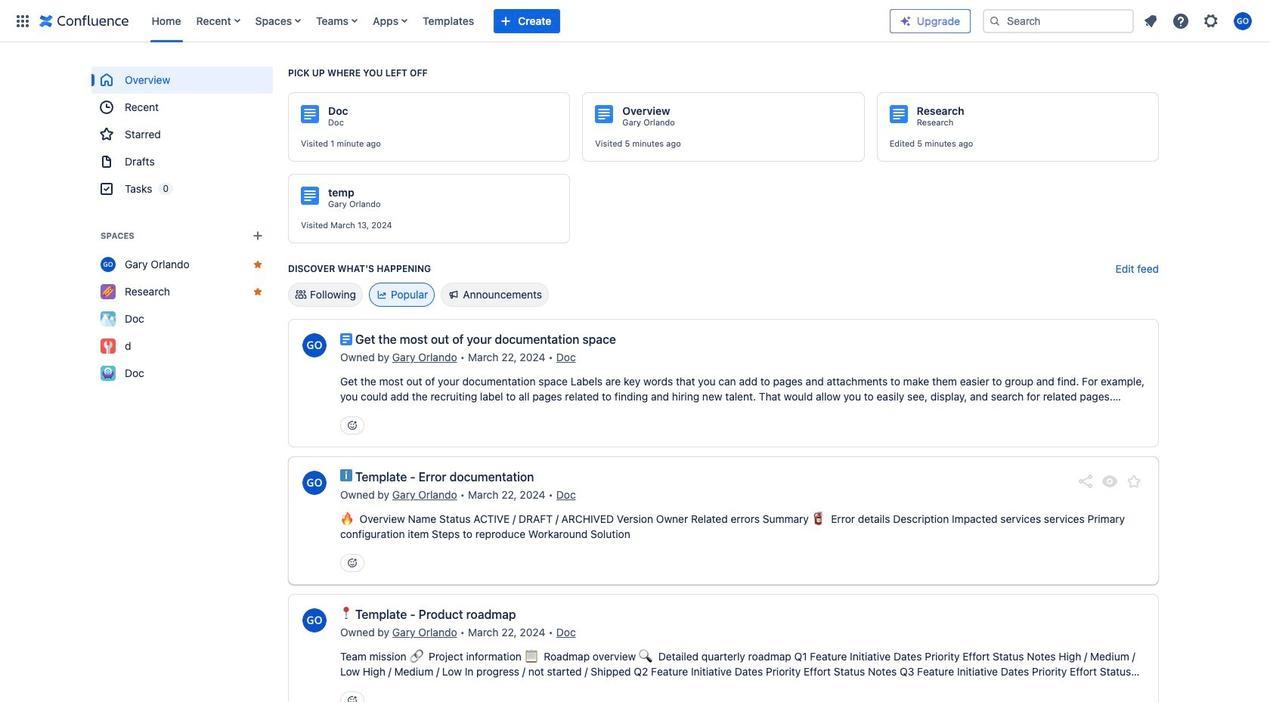 Task type: locate. For each thing, give the bounding box(es) containing it.
:information_source: image
[[340, 470, 352, 482], [340, 470, 352, 482]]

search image
[[989, 15, 1001, 27]]

1 horizontal spatial list
[[1137, 7, 1261, 34]]

more information about gary orlando image
[[301, 470, 328, 497], [301, 607, 328, 634]]

0 vertical spatial add reaction image
[[346, 420, 358, 432]]

star image
[[1125, 473, 1143, 491]]

None search field
[[983, 9, 1134, 33]]

0 vertical spatial more information about gary orlando image
[[301, 470, 328, 497]]

2 add reaction image from the top
[[346, 557, 358, 569]]

premium image
[[900, 15, 912, 27]]

2 more information about gary orlando image from the top
[[301, 607, 328, 634]]

confluence image
[[39, 12, 129, 30], [39, 12, 129, 30]]

list
[[144, 0, 890, 42], [1137, 7, 1261, 34]]

1 add reaction image from the top
[[346, 420, 358, 432]]

group
[[91, 67, 273, 203]]

more information about gary orlando image
[[301, 332, 328, 359]]

list for appswitcher icon
[[144, 0, 890, 42]]

1 vertical spatial more information about gary orlando image
[[301, 607, 328, 634]]

1 vertical spatial add reaction image
[[346, 557, 358, 569]]

notification icon image
[[1142, 12, 1160, 30]]

banner
[[0, 0, 1270, 42]]

list for premium icon on the right top of the page
[[1137, 7, 1261, 34]]

unstar this space image
[[252, 286, 264, 298]]

add reaction image
[[346, 420, 358, 432], [346, 557, 358, 569]]

0 horizontal spatial list
[[144, 0, 890, 42]]



Task type: describe. For each thing, give the bounding box(es) containing it.
Search field
[[983, 9, 1134, 33]]

unstar this space image
[[252, 259, 264, 271]]

:round_pushpin: image
[[340, 607, 352, 619]]

create a space image
[[249, 227, 267, 245]]

unwatch image
[[1101, 473, 1119, 491]]

help icon image
[[1172, 12, 1190, 30]]

1 more information about gary orlando image from the top
[[301, 470, 328, 497]]

settings icon image
[[1202, 12, 1220, 30]]

global element
[[9, 0, 890, 42]]

add reaction image
[[346, 695, 358, 702]]

appswitcher icon image
[[14, 12, 32, 30]]

add reaction image for first more information about gary orlando icon
[[346, 557, 358, 569]]

:round_pushpin: image
[[340, 607, 352, 619]]

share image
[[1077, 473, 1095, 491]]

your profile and preferences image
[[1234, 12, 1252, 30]]

add reaction image for more information about gary orlando image
[[346, 420, 358, 432]]



Task type: vqa. For each thing, say whether or not it's contained in the screenshot.
list related to APPSWITCHER ICON
yes



